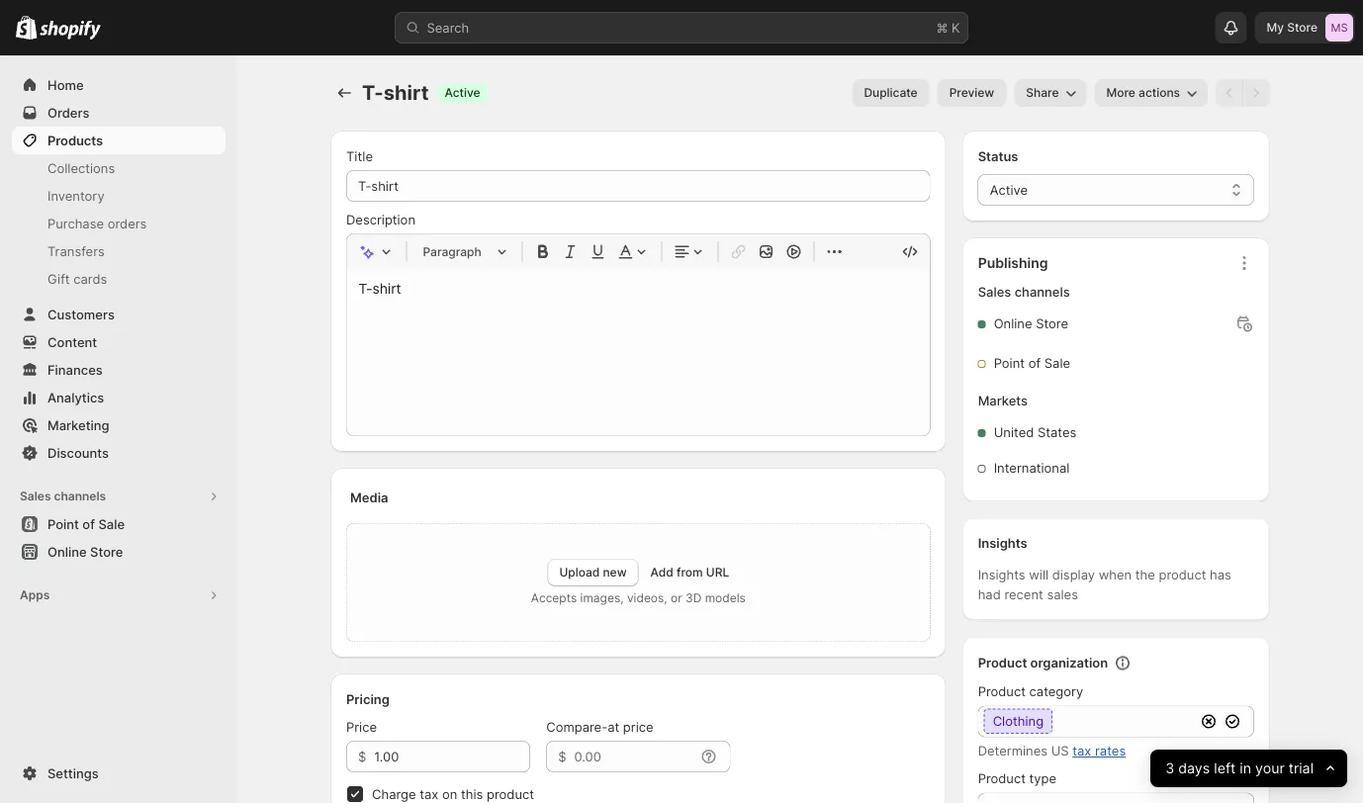 Task type: locate. For each thing, give the bounding box(es) containing it.
sale inside point of sale link
[[98, 516, 125, 532]]

product
[[1159, 567, 1206, 583], [487, 786, 534, 802]]

status
[[978, 148, 1018, 164]]

sale up states
[[1044, 356, 1070, 371]]

$
[[358, 749, 366, 764], [558, 749, 566, 764]]

trial
[[1288, 760, 1313, 777]]

channels inside "button"
[[54, 489, 106, 504]]

point of sale up markets
[[994, 356, 1070, 371]]

1 product from the top
[[978, 655, 1027, 671]]

in
[[1240, 760, 1251, 777]]

product category
[[978, 684, 1084, 699]]

home
[[47, 77, 84, 92]]

transfers link
[[12, 237, 226, 265]]

1 vertical spatial sale
[[98, 516, 125, 532]]

of
[[1028, 356, 1041, 371], [82, 516, 95, 532]]

category
[[1029, 684, 1084, 699]]

0 vertical spatial sale
[[1044, 356, 1070, 371]]

0 vertical spatial product
[[1159, 567, 1206, 583]]

sales channels down publishing on the right top
[[978, 284, 1070, 300]]

1 vertical spatial point of sale
[[47, 516, 125, 532]]

of down sales channels "button"
[[82, 516, 95, 532]]

0 horizontal spatial sale
[[98, 516, 125, 532]]

sale down sales channels "button"
[[98, 516, 125, 532]]

1 vertical spatial of
[[82, 516, 95, 532]]

$ down "price"
[[358, 749, 366, 764]]

0 horizontal spatial sales channels
[[20, 489, 106, 504]]

active down status
[[990, 182, 1028, 197]]

0 vertical spatial online store
[[994, 316, 1068, 331]]

0 vertical spatial point
[[994, 356, 1025, 371]]

your
[[1255, 760, 1285, 777]]

1 $ from the left
[[358, 749, 366, 764]]

2 insights from the top
[[978, 567, 1025, 583]]

inventory link
[[12, 182, 226, 210]]

my store image
[[1326, 14, 1353, 42]]

charge tax on this product
[[372, 786, 534, 802]]

1 horizontal spatial tax
[[1073, 743, 1091, 759]]

0 vertical spatial insights
[[978, 536, 1028, 551]]

online
[[994, 316, 1032, 331], [47, 544, 87, 559]]

models
[[705, 591, 746, 605]]

price
[[623, 719, 653, 734]]

my store
[[1267, 20, 1318, 35]]

online down publishing on the right top
[[994, 316, 1032, 331]]

products
[[47, 133, 103, 148]]

2 vertical spatial product
[[978, 771, 1026, 786]]

of inside button
[[82, 516, 95, 532]]

t-shirt
[[362, 81, 429, 105]]

1 vertical spatial tax
[[420, 786, 439, 802]]

1 horizontal spatial point of sale
[[994, 356, 1070, 371]]

shirt
[[384, 81, 429, 105]]

sales channels down discounts
[[20, 489, 106, 504]]

purchase orders
[[47, 216, 147, 231]]

gift cards
[[47, 271, 107, 286]]

content link
[[12, 328, 226, 356]]

1 vertical spatial point
[[47, 516, 79, 532]]

title
[[346, 148, 373, 164]]

0 vertical spatial sales channels
[[978, 284, 1070, 300]]

product down product organization
[[978, 684, 1026, 699]]

3 product from the top
[[978, 771, 1026, 786]]

media
[[350, 490, 388, 505]]

product right this
[[487, 786, 534, 802]]

us
[[1051, 743, 1069, 759]]

0 horizontal spatial point of sale
[[47, 516, 125, 532]]

point down sales channels "button"
[[47, 516, 79, 532]]

1 vertical spatial product
[[978, 684, 1026, 699]]

1 horizontal spatial point
[[994, 356, 1025, 371]]

sales down publishing on the right top
[[978, 284, 1011, 300]]

0 horizontal spatial channels
[[54, 489, 106, 504]]

0 horizontal spatial online
[[47, 544, 87, 559]]

1 vertical spatial online
[[47, 544, 87, 559]]

$ down compare-
[[558, 749, 566, 764]]

more
[[1106, 86, 1136, 100]]

0 horizontal spatial active
[[445, 86, 480, 100]]

had
[[978, 587, 1001, 602]]

1 horizontal spatial sale
[[1044, 356, 1070, 371]]

1 horizontal spatial online
[[994, 316, 1032, 331]]

0 horizontal spatial product
[[487, 786, 534, 802]]

marketing
[[47, 417, 109, 433]]

0 vertical spatial point of sale
[[994, 356, 1070, 371]]

product for product organization
[[978, 655, 1027, 671]]

0 vertical spatial product
[[978, 655, 1027, 671]]

product organization
[[978, 655, 1108, 671]]

1 horizontal spatial $
[[558, 749, 566, 764]]

left
[[1214, 760, 1236, 777]]

0 horizontal spatial online store
[[47, 544, 123, 559]]

store right my
[[1287, 20, 1318, 35]]

upload
[[559, 565, 600, 580]]

1 vertical spatial sales
[[20, 489, 51, 504]]

sales down discounts
[[20, 489, 51, 504]]

videos,
[[627, 591, 667, 605]]

0 horizontal spatial $
[[358, 749, 366, 764]]

active right shirt
[[445, 86, 480, 100]]

0 vertical spatial sales
[[978, 284, 1011, 300]]

duplicate button
[[852, 79, 930, 107]]

0 horizontal spatial of
[[82, 516, 95, 532]]

on
[[442, 786, 457, 802]]

store down publishing on the right top
[[1036, 316, 1068, 331]]

type
[[1029, 771, 1057, 786]]

or
[[671, 591, 682, 605]]

insights inside "insights will display when the product has had recent sales"
[[978, 567, 1025, 583]]

determines
[[978, 743, 1048, 759]]

active for status
[[990, 182, 1028, 197]]

upload new
[[559, 565, 627, 580]]

3 days left in your trial button
[[1150, 750, 1347, 787]]

product up product category
[[978, 655, 1027, 671]]

1 horizontal spatial product
[[1159, 567, 1206, 583]]

0 horizontal spatial sales
[[20, 489, 51, 504]]

product right 'the'
[[1159, 567, 1206, 583]]

1 vertical spatial product
[[487, 786, 534, 802]]

1 vertical spatial sales channels
[[20, 489, 106, 504]]

add from url
[[650, 565, 729, 580]]

store down point of sale button
[[90, 544, 123, 559]]

1 horizontal spatial store
[[1036, 316, 1068, 331]]

1 horizontal spatial channels
[[1015, 284, 1070, 300]]

online store inside button
[[47, 544, 123, 559]]

⌘ k
[[936, 20, 960, 35]]

description
[[346, 212, 415, 227]]

0 horizontal spatial point
[[47, 516, 79, 532]]

store inside button
[[90, 544, 123, 559]]

apps button
[[12, 582, 226, 609]]

days
[[1178, 760, 1210, 777]]

0 vertical spatial store
[[1287, 20, 1318, 35]]

1 vertical spatial channels
[[54, 489, 106, 504]]

insights for insights
[[978, 536, 1028, 551]]

1 vertical spatial insights
[[978, 567, 1025, 583]]

point of sale
[[994, 356, 1070, 371], [47, 516, 125, 532]]

inventory
[[47, 188, 105, 203]]

collections link
[[12, 154, 226, 182]]

0 vertical spatial active
[[445, 86, 480, 100]]

online store
[[994, 316, 1068, 331], [47, 544, 123, 559]]

0 horizontal spatial store
[[90, 544, 123, 559]]

my
[[1267, 20, 1284, 35]]

tax left on
[[420, 786, 439, 802]]

channels down publishing on the right top
[[1015, 284, 1070, 300]]

sale
[[1044, 356, 1070, 371], [98, 516, 125, 532]]

pricing
[[346, 691, 390, 707]]

insights
[[978, 536, 1028, 551], [978, 567, 1025, 583]]

next image
[[1246, 83, 1266, 103]]

of up united states
[[1028, 356, 1041, 371]]

0 vertical spatial tax
[[1073, 743, 1091, 759]]

channels down discounts
[[54, 489, 106, 504]]

1 insights from the top
[[978, 536, 1028, 551]]

2 vertical spatial store
[[90, 544, 123, 559]]

1 vertical spatial online store
[[47, 544, 123, 559]]

sales inside "button"
[[20, 489, 51, 504]]

will
[[1029, 567, 1049, 583]]

1 horizontal spatial of
[[1028, 356, 1041, 371]]

0 horizontal spatial tax
[[420, 786, 439, 802]]

tax right us
[[1073, 743, 1091, 759]]

share
[[1026, 86, 1059, 100]]

charge
[[372, 786, 416, 802]]

online up apps
[[47, 544, 87, 559]]

1 horizontal spatial sales channels
[[978, 284, 1070, 300]]

online store link
[[12, 538, 226, 566]]

online store down point of sale button
[[47, 544, 123, 559]]

2 product from the top
[[978, 684, 1026, 699]]

more actions
[[1106, 86, 1180, 100]]

Compare-at price text field
[[574, 741, 695, 773]]

point of sale down sales channels "button"
[[47, 516, 125, 532]]

online store button
[[0, 538, 237, 566]]

content
[[47, 334, 97, 350]]

channels
[[1015, 284, 1070, 300], [54, 489, 106, 504]]

product down determines
[[978, 771, 1026, 786]]

store
[[1287, 20, 1318, 35], [1036, 316, 1068, 331], [90, 544, 123, 559]]

product for product category
[[978, 684, 1026, 699]]

new
[[603, 565, 627, 580]]

1 vertical spatial active
[[990, 182, 1028, 197]]

3
[[1165, 760, 1174, 777]]

0 vertical spatial of
[[1028, 356, 1041, 371]]

1 horizontal spatial active
[[990, 182, 1028, 197]]

online store down publishing on the right top
[[994, 316, 1068, 331]]

point up markets
[[994, 356, 1025, 371]]

2 $ from the left
[[558, 749, 566, 764]]

Product type text field
[[978, 793, 1254, 803]]

the
[[1135, 567, 1155, 583]]



Task type: vqa. For each thing, say whether or not it's contained in the screenshot.
channels
yes



Task type: describe. For each thing, give the bounding box(es) containing it.
organization
[[1030, 655, 1108, 671]]

$ for price
[[358, 749, 366, 764]]

analytics
[[47, 390, 104, 405]]

shopify image
[[16, 15, 37, 39]]

recent
[[1004, 587, 1043, 602]]

point inside point of sale link
[[47, 516, 79, 532]]

settings
[[47, 766, 99, 781]]

has
[[1210, 567, 1231, 583]]

tax rates link
[[1073, 743, 1126, 759]]

apps
[[20, 588, 50, 602]]

images,
[[580, 591, 624, 605]]

products link
[[12, 127, 226, 154]]

upload new button
[[547, 559, 639, 587]]

t-
[[362, 81, 384, 105]]

orders
[[108, 216, 147, 231]]

accepts
[[531, 591, 577, 605]]

insights will display when the product has had recent sales
[[978, 567, 1231, 602]]

transfers
[[47, 243, 105, 259]]

Price text field
[[374, 741, 530, 773]]

compare-
[[546, 719, 608, 734]]

sales
[[1047, 587, 1078, 602]]

home link
[[12, 71, 226, 99]]

discounts
[[47, 445, 109, 460]]

3 days left in your trial
[[1165, 760, 1313, 777]]

Product category text field
[[978, 706, 1195, 737]]

paragraph
[[423, 244, 482, 259]]

url
[[706, 565, 729, 580]]

shopify image
[[40, 20, 101, 40]]

add from url button
[[650, 565, 729, 580]]

previous image
[[1220, 83, 1239, 103]]

purchase
[[47, 216, 104, 231]]

sales channels inside "button"
[[20, 489, 106, 504]]

online inside button
[[47, 544, 87, 559]]

sales channels button
[[12, 483, 226, 510]]

gift
[[47, 271, 70, 286]]

finances link
[[12, 356, 226, 384]]

point of sale inside button
[[47, 516, 125, 532]]

add
[[650, 565, 674, 580]]

⌘
[[936, 20, 948, 35]]

discounts link
[[12, 439, 226, 467]]

2 horizontal spatial store
[[1287, 20, 1318, 35]]

accepts images, videos, or 3d models
[[531, 591, 746, 605]]

search
[[427, 20, 469, 35]]

when
[[1099, 567, 1132, 583]]

duplicate
[[864, 86, 918, 100]]

Title text field
[[346, 170, 931, 202]]

product for product type
[[978, 771, 1026, 786]]

united
[[994, 425, 1034, 440]]

this
[[461, 786, 483, 802]]

more actions button
[[1095, 79, 1208, 107]]

compare-at price
[[546, 719, 653, 734]]

1 vertical spatial store
[[1036, 316, 1068, 331]]

settings link
[[12, 760, 226, 787]]

publishing
[[978, 255, 1048, 272]]

cards
[[73, 271, 107, 286]]

markets
[[978, 393, 1028, 409]]

finances
[[47, 362, 103, 377]]

product inside "insights will display when the product has had recent sales"
[[1159, 567, 1206, 583]]

united states
[[994, 425, 1077, 440]]

$ for compare-at price
[[558, 749, 566, 764]]

point of sale button
[[0, 510, 237, 538]]

states
[[1038, 425, 1077, 440]]

0 vertical spatial channels
[[1015, 284, 1070, 300]]

gift cards link
[[12, 265, 226, 293]]

0 vertical spatial online
[[994, 316, 1032, 331]]

3d
[[686, 591, 702, 605]]

insights for insights will display when the product has had recent sales
[[978, 567, 1025, 583]]

preview
[[949, 86, 994, 100]]

1 horizontal spatial sales
[[978, 284, 1011, 300]]

preview button
[[937, 79, 1006, 107]]

collections
[[47, 160, 115, 176]]

display
[[1052, 567, 1095, 583]]

active for t-shirt
[[445, 86, 480, 100]]

orders
[[47, 105, 89, 120]]

point of sale link
[[12, 510, 226, 538]]

orders link
[[12, 99, 226, 127]]

paragraph button
[[415, 240, 514, 264]]

international
[[994, 460, 1070, 476]]

marketing link
[[12, 412, 226, 439]]

1 horizontal spatial online store
[[994, 316, 1068, 331]]

actions
[[1139, 86, 1180, 100]]

rates
[[1095, 743, 1126, 759]]

from
[[677, 565, 703, 580]]



